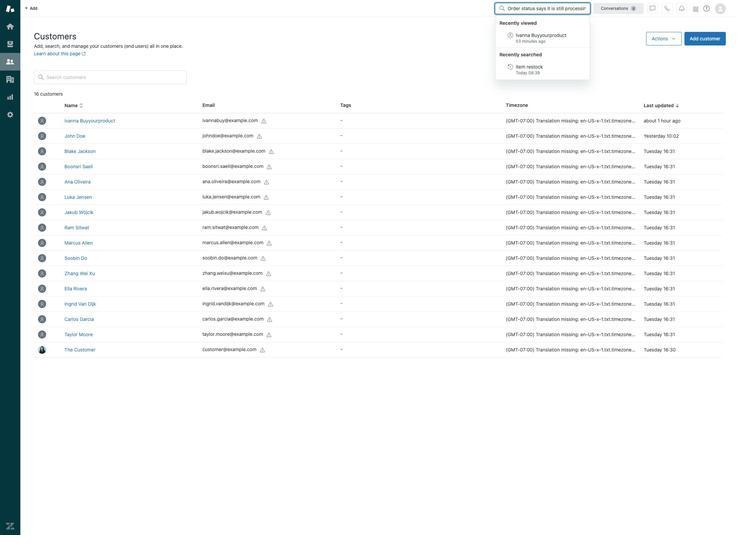 Task type: describe. For each thing, give the bounding box(es) containing it.
zendesk image
[[6, 522, 15, 531]]

reporting image
[[6, 93, 15, 102]]

admin image
[[6, 110, 15, 119]]

notifications image
[[680, 6, 685, 11]]

customers image
[[6, 57, 15, 66]]

1 option from the top
[[496, 29, 590, 47]]

53 minutes ago text field
[[516, 39, 546, 44]]

2 option from the top
[[496, 61, 590, 78]]

zendesk support image
[[6, 4, 15, 13]]

options list box
[[495, 15, 591, 80]]



Task type: locate. For each thing, give the bounding box(es) containing it.
option down 53 minutes ago text box
[[496, 61, 590, 78]]

get help image
[[704, 5, 710, 12]]

search Zendesk Support field
[[508, 5, 586, 12]]

views image
[[6, 40, 15, 49]]

main element
[[0, 0, 20, 536]]

Search customers field
[[47, 74, 182, 80]]

zendesk products image
[[694, 7, 699, 11]]

Today 08:39 text field
[[516, 70, 540, 75]]

(opens in a new tab) image
[[81, 52, 86, 56]]

unverified email image
[[257, 134, 262, 139], [267, 164, 272, 170], [264, 195, 269, 200], [266, 210, 271, 216], [267, 241, 272, 246], [261, 256, 266, 261], [268, 302, 274, 307], [267, 332, 272, 338], [260, 348, 265, 353]]

organizations image
[[6, 75, 15, 84]]

option
[[496, 29, 590, 47], [496, 61, 590, 78]]

button displays agent's chat status as invisible. image
[[650, 6, 656, 11]]

0 vertical spatial option
[[496, 29, 590, 47]]

unverified email image
[[262, 118, 267, 124], [269, 149, 274, 154], [264, 180, 269, 185], [262, 225, 268, 231], [266, 271, 272, 277], [261, 286, 266, 292], [267, 317, 273, 322]]

get started image
[[6, 22, 15, 31]]

option down "search zendesk support" field
[[496, 29, 590, 47]]

1 vertical spatial option
[[496, 61, 590, 78]]



Task type: vqa. For each thing, say whether or not it's contained in the screenshot.
x icon at the top of the page
no



